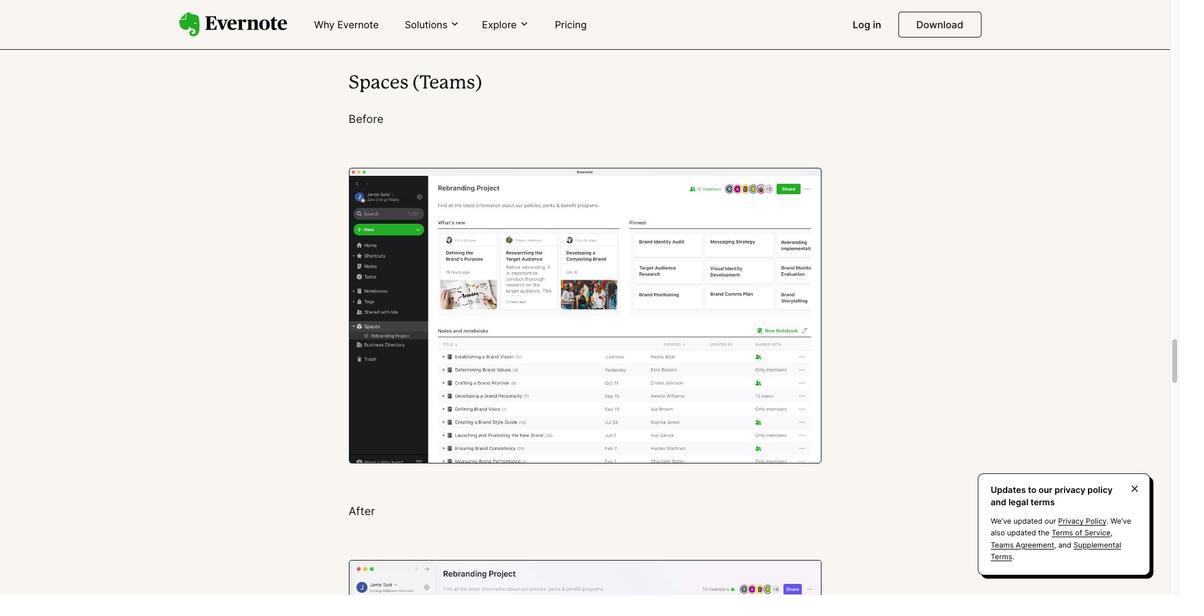 Task type: vqa. For each thing, say whether or not it's contained in the screenshot.
2nd as from the right
no



Task type: describe. For each thing, give the bounding box(es) containing it.
and inside the updates to our privacy policy and legal terms
[[991, 497, 1006, 507]]

supplemental terms
[[991, 541, 1121, 562]]

download
[[916, 18, 963, 31]]

privacy
[[1055, 485, 1085, 495]]

terms of service , teams agreement , and
[[991, 529, 1113, 550]]

policy
[[1086, 517, 1106, 526]]

why evernote
[[314, 18, 379, 31]]

old evernote ui - spaces image
[[349, 168, 821, 464]]

log in
[[853, 18, 881, 31]]

log in link
[[845, 14, 889, 37]]

of
[[1075, 529, 1082, 538]]

terms inside supplemental terms
[[991, 553, 1012, 562]]

in
[[873, 18, 881, 31]]

0 vertical spatial ,
[[1111, 529, 1113, 538]]

we've updated our privacy policy
[[991, 517, 1106, 526]]

service
[[1084, 529, 1111, 538]]

evernote logo image
[[179, 12, 287, 37]]

terms inside terms of service , teams agreement , and
[[1052, 529, 1073, 538]]

explore
[[482, 18, 517, 31]]

. for .
[[1012, 553, 1014, 562]]

(teams)
[[413, 75, 482, 92]]

after
[[349, 505, 375, 518]]

to
[[1028, 485, 1037, 495]]

solutions button
[[401, 18, 464, 32]]

privacy policy link
[[1058, 517, 1106, 526]]

spaces
[[349, 75, 409, 92]]

also
[[991, 529, 1005, 538]]

. we've also updated the
[[991, 517, 1131, 538]]

supplemental terms link
[[991, 541, 1121, 562]]

pricing link
[[547, 14, 594, 37]]

. for . we've also updated the
[[1106, 517, 1108, 526]]

updates to our privacy policy and legal terms
[[991, 485, 1113, 507]]

updated inside . we've also updated the
[[1007, 529, 1036, 538]]



Task type: locate. For each thing, give the bounding box(es) containing it.
,
[[1111, 529, 1113, 538], [1054, 541, 1056, 550]]

we've
[[991, 517, 1011, 526], [1111, 517, 1131, 526]]

updated up teams agreement link
[[1007, 529, 1036, 538]]

policy
[[1088, 485, 1113, 495]]

0 vertical spatial and
[[991, 497, 1006, 507]]

. inside . we've also updated the
[[1106, 517, 1108, 526]]

1 vertical spatial and
[[1058, 541, 1071, 550]]

our up the on the bottom of the page
[[1045, 517, 1056, 526]]

legal
[[1009, 497, 1029, 507]]

, up supplemental
[[1111, 529, 1113, 538]]

0 vertical spatial .
[[1106, 517, 1108, 526]]

agreement
[[1016, 541, 1054, 550]]

before
[[349, 113, 384, 126]]

.
[[1106, 517, 1108, 526], [1012, 553, 1014, 562]]

we've up also
[[991, 517, 1011, 526]]

1 we've from the left
[[991, 517, 1011, 526]]

why
[[314, 18, 335, 31]]

1 horizontal spatial we've
[[1111, 517, 1131, 526]]

and down . we've also updated the
[[1058, 541, 1071, 550]]

terms
[[1031, 497, 1055, 507]]

we've inside . we've also updated the
[[1111, 517, 1131, 526]]

terms down privacy
[[1052, 529, 1073, 538]]

explore button
[[478, 18, 533, 32]]

1 vertical spatial updated
[[1007, 529, 1036, 538]]

1 horizontal spatial and
[[1058, 541, 1071, 550]]

log
[[853, 18, 870, 31]]

we've right policy
[[1111, 517, 1131, 526]]

1 horizontal spatial terms
[[1052, 529, 1073, 538]]

terms down teams
[[991, 553, 1012, 562]]

0 vertical spatial terms
[[1052, 529, 1073, 538]]

. up service
[[1106, 517, 1108, 526]]

pricing
[[555, 18, 587, 31]]

0 vertical spatial our
[[1039, 485, 1053, 495]]

0 horizontal spatial and
[[991, 497, 1006, 507]]

1 horizontal spatial .
[[1106, 517, 1108, 526]]

, down . we've also updated the
[[1054, 541, 1056, 550]]

our for privacy
[[1045, 517, 1056, 526]]

why evernote link
[[307, 14, 386, 37]]

1 vertical spatial our
[[1045, 517, 1056, 526]]

the
[[1038, 529, 1050, 538]]

evernote
[[337, 18, 379, 31]]

spaces (teams)
[[349, 75, 482, 92]]

our
[[1039, 485, 1053, 495], [1045, 517, 1056, 526]]

0 horizontal spatial we've
[[991, 517, 1011, 526]]

1 vertical spatial terms
[[991, 553, 1012, 562]]

updated
[[1014, 517, 1043, 526], [1007, 529, 1036, 538]]

0 horizontal spatial terms
[[991, 553, 1012, 562]]

and
[[991, 497, 1006, 507], [1058, 541, 1071, 550]]

teams agreement link
[[991, 541, 1054, 550]]

1 vertical spatial ,
[[1054, 541, 1056, 550]]

teams
[[991, 541, 1014, 550]]

and inside terms of service , teams agreement , and
[[1058, 541, 1071, 550]]

privacy
[[1058, 517, 1084, 526]]

. down teams agreement link
[[1012, 553, 1014, 562]]

solutions
[[405, 18, 448, 31]]

1 vertical spatial .
[[1012, 553, 1014, 562]]

and down updates
[[991, 497, 1006, 507]]

our inside the updates to our privacy policy and legal terms
[[1039, 485, 1053, 495]]

supplemental
[[1074, 541, 1121, 550]]

0 vertical spatial updated
[[1014, 517, 1043, 526]]

0 horizontal spatial ,
[[1054, 541, 1056, 550]]

1 horizontal spatial ,
[[1111, 529, 1113, 538]]

2 we've from the left
[[1111, 517, 1131, 526]]

our up terms on the right bottom of the page
[[1039, 485, 1053, 495]]

terms
[[1052, 529, 1073, 538], [991, 553, 1012, 562]]

download link
[[899, 12, 981, 38]]

our for privacy
[[1039, 485, 1053, 495]]

0 horizontal spatial .
[[1012, 553, 1014, 562]]

updated up the on the bottom of the page
[[1014, 517, 1043, 526]]

terms of service link
[[1052, 529, 1111, 538]]

updates
[[991, 485, 1026, 495]]



